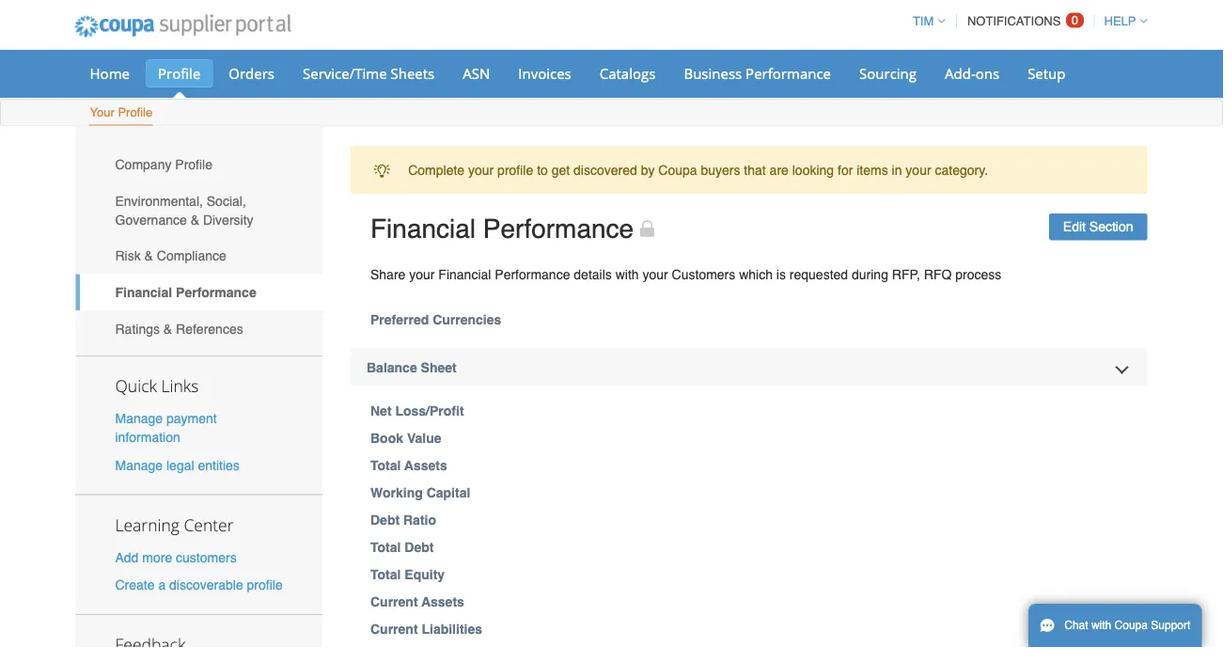 Task type: vqa. For each thing, say whether or not it's contained in the screenshot.
Profile associated with Company Profile
yes



Task type: describe. For each thing, give the bounding box(es) containing it.
with inside 'button'
[[1092, 619, 1112, 632]]

balance sheet heading
[[351, 349, 1148, 386]]

0 horizontal spatial with
[[616, 267, 639, 282]]

sourcing
[[860, 63, 917, 83]]

navigation containing notifications 0
[[905, 3, 1148, 40]]

equity
[[405, 567, 445, 582]]

a
[[158, 577, 166, 592]]

preferred currencies
[[371, 312, 502, 327]]

assets for current assets
[[422, 594, 465, 609]]

support
[[1152, 619, 1191, 632]]

manage payment information link
[[115, 411, 217, 445]]

currencies
[[433, 312, 502, 327]]

complete your profile to get discovered by coupa buyers that are looking for items in your category.
[[408, 162, 989, 177]]

your left customers
[[643, 267, 669, 282]]

quick links
[[115, 375, 199, 397]]

service/time
[[303, 63, 387, 83]]

setup link
[[1016, 59, 1078, 87]]

invoices link
[[506, 59, 584, 87]]

risk
[[115, 248, 141, 264]]

1 horizontal spatial debt
[[405, 539, 434, 555]]

working
[[371, 485, 423, 500]]

financial performance link
[[76, 274, 323, 311]]

payment
[[166, 411, 217, 426]]

ratio
[[404, 512, 436, 527]]

diversity
[[203, 212, 254, 227]]

manage legal entities
[[115, 458, 240, 473]]

risk & compliance
[[115, 248, 226, 264]]

value
[[407, 430, 442, 445]]

business performance link
[[672, 59, 844, 87]]

complete your profile to get discovered by coupa buyers that are looking for items in your category. alert
[[351, 146, 1148, 194]]

more
[[142, 550, 172, 565]]

company profile
[[115, 157, 213, 172]]

information
[[115, 430, 180, 445]]

net loss/profit
[[371, 403, 464, 418]]

home link
[[78, 59, 142, 87]]

buyers
[[701, 162, 741, 177]]

your profile link
[[89, 101, 154, 126]]

your right share
[[409, 267, 435, 282]]

1 vertical spatial financial performance
[[115, 285, 256, 300]]

category.
[[935, 162, 989, 177]]

create
[[115, 577, 155, 592]]

profile for your profile
[[118, 105, 153, 119]]

social,
[[207, 193, 246, 208]]

setup
[[1028, 63, 1066, 83]]

total equity
[[371, 567, 445, 582]]

working capital
[[371, 485, 471, 500]]

manage legal entities link
[[115, 458, 240, 473]]

notifications
[[968, 14, 1061, 28]]

help
[[1105, 14, 1137, 28]]

tim
[[913, 14, 934, 28]]

service/time sheets
[[303, 63, 435, 83]]

environmental,
[[115, 193, 203, 208]]

looking
[[793, 162, 834, 177]]

rfq
[[924, 267, 952, 282]]

create a discoverable profile
[[115, 577, 283, 592]]

net
[[371, 403, 392, 418]]

catalogs
[[600, 63, 656, 83]]

business
[[684, 63, 742, 83]]

1 horizontal spatial financial performance
[[371, 214, 634, 244]]

profile for company profile
[[175, 157, 213, 172]]

profile inside alert
[[498, 162, 534, 177]]

in
[[892, 162, 902, 177]]

tim link
[[905, 14, 946, 28]]

discoverable
[[169, 577, 243, 592]]

performance up the details on the top of page
[[483, 214, 634, 244]]

total debt
[[371, 539, 434, 555]]

ratings
[[115, 321, 160, 336]]

current liabilities
[[371, 621, 483, 636]]

1 vertical spatial financial
[[439, 267, 491, 282]]

help link
[[1096, 14, 1148, 28]]

are
[[770, 162, 789, 177]]

is
[[777, 267, 786, 282]]

add-ons link
[[933, 59, 1012, 87]]

company profile link
[[76, 146, 323, 183]]

home
[[90, 63, 130, 83]]

total for total assets
[[371, 458, 401, 473]]

manage payment information
[[115, 411, 217, 445]]

service/time sheets link
[[291, 59, 447, 87]]

chat with coupa support button
[[1029, 604, 1202, 647]]

performance left the details on the top of page
[[495, 267, 570, 282]]

0
[[1072, 13, 1079, 27]]

share your financial performance details with your customers which is requested during rfp, rfq process
[[371, 267, 1002, 282]]

sheets
[[391, 63, 435, 83]]

balance
[[367, 360, 417, 375]]

coupa inside complete your profile to get discovered by coupa buyers that are looking for items in your category. alert
[[659, 162, 698, 177]]

compliance
[[157, 248, 226, 264]]

current assets
[[371, 594, 465, 609]]

& for references
[[164, 321, 172, 336]]

edit section
[[1064, 219, 1134, 234]]

preferred
[[371, 312, 429, 327]]

manage for manage payment information
[[115, 411, 163, 426]]

current for current liabilities
[[371, 621, 418, 636]]

section
[[1090, 219, 1134, 234]]



Task type: locate. For each thing, give the bounding box(es) containing it.
& for compliance
[[144, 248, 153, 264]]

1 current from the top
[[371, 594, 418, 609]]

rfp,
[[892, 267, 921, 282]]

assets down the "value"
[[405, 458, 447, 473]]

& left diversity
[[191, 212, 199, 227]]

1 vertical spatial total
[[371, 539, 401, 555]]

business performance
[[684, 63, 832, 83]]

your right complete
[[468, 162, 494, 177]]

during
[[852, 267, 889, 282]]

1 vertical spatial current
[[371, 621, 418, 636]]

1 vertical spatial profile
[[118, 105, 153, 119]]

0 horizontal spatial profile
[[247, 577, 283, 592]]

debt
[[371, 512, 400, 527], [405, 539, 434, 555]]

with right the details on the top of page
[[616, 267, 639, 282]]

1 horizontal spatial coupa
[[1115, 619, 1148, 632]]

financial up currencies
[[439, 267, 491, 282]]

loss/profit
[[395, 403, 464, 418]]

balance sheet
[[367, 360, 457, 375]]

1 vertical spatial debt
[[405, 539, 434, 555]]

learning
[[115, 514, 180, 536]]

2 horizontal spatial &
[[191, 212, 199, 227]]

0 vertical spatial assets
[[405, 458, 447, 473]]

& inside environmental, social, governance & diversity
[[191, 212, 199, 227]]

create a discoverable profile link
[[115, 577, 283, 592]]

process
[[956, 267, 1002, 282]]

share
[[371, 267, 406, 282]]

2 current from the top
[[371, 621, 418, 636]]

links
[[161, 375, 199, 397]]

customers
[[176, 550, 237, 565]]

performance up references
[[176, 285, 256, 300]]

1 horizontal spatial &
[[164, 321, 172, 336]]

assets for total assets
[[405, 458, 447, 473]]

2 vertical spatial financial
[[115, 285, 172, 300]]

current for current assets
[[371, 594, 418, 609]]

coupa supplier portal image
[[62, 3, 304, 50]]

your right in
[[906, 162, 932, 177]]

quick
[[115, 375, 157, 397]]

orders
[[229, 63, 275, 83]]

profile left to
[[498, 162, 534, 177]]

ons
[[976, 63, 1000, 83]]

chat with coupa support
[[1065, 619, 1191, 632]]

& right risk
[[144, 248, 153, 264]]

total assets
[[371, 458, 447, 473]]

manage for manage legal entities
[[115, 458, 163, 473]]

add
[[115, 550, 139, 565]]

total for total equity
[[371, 567, 401, 582]]

entities
[[198, 458, 240, 473]]

customers
[[672, 267, 736, 282]]

add more customers
[[115, 550, 237, 565]]

add-
[[945, 63, 976, 83]]

items
[[857, 162, 889, 177]]

edit section link
[[1050, 213, 1148, 240]]

3 total from the top
[[371, 567, 401, 582]]

financial performance down to
[[371, 214, 634, 244]]

manage inside manage payment information
[[115, 411, 163, 426]]

which
[[739, 267, 773, 282]]

1 horizontal spatial with
[[1092, 619, 1112, 632]]

book value
[[371, 430, 442, 445]]

2 vertical spatial profile
[[175, 157, 213, 172]]

total
[[371, 458, 401, 473], [371, 539, 401, 555], [371, 567, 401, 582]]

1 vertical spatial coupa
[[1115, 619, 1148, 632]]

with right chat
[[1092, 619, 1112, 632]]

total down debt ratio in the left bottom of the page
[[371, 539, 401, 555]]

total down book
[[371, 458, 401, 473]]

debt down the ratio
[[405, 539, 434, 555]]

1 horizontal spatial profile
[[498, 162, 534, 177]]

total down total debt
[[371, 567, 401, 582]]

2 vertical spatial total
[[371, 567, 401, 582]]

with
[[616, 267, 639, 282], [1092, 619, 1112, 632]]

orders link
[[217, 59, 287, 87]]

1 vertical spatial manage
[[115, 458, 163, 473]]

debt down 'working'
[[371, 512, 400, 527]]

0 vertical spatial debt
[[371, 512, 400, 527]]

0 vertical spatial profile
[[158, 63, 201, 83]]

0 vertical spatial total
[[371, 458, 401, 473]]

add-ons
[[945, 63, 1000, 83]]

0 horizontal spatial coupa
[[659, 162, 698, 177]]

that
[[744, 162, 766, 177]]

debt ratio
[[371, 512, 436, 527]]

coupa right by
[[659, 162, 698, 177]]

add more customers link
[[115, 550, 237, 565]]

1 vertical spatial &
[[144, 248, 153, 264]]

1 vertical spatial with
[[1092, 619, 1112, 632]]

details
[[574, 267, 612, 282]]

performance right business
[[746, 63, 832, 83]]

1 total from the top
[[371, 458, 401, 473]]

0 vertical spatial manage
[[115, 411, 163, 426]]

0 vertical spatial financial performance
[[371, 214, 634, 244]]

&
[[191, 212, 199, 227], [144, 248, 153, 264], [164, 321, 172, 336]]

navigation
[[905, 3, 1148, 40]]

governance
[[115, 212, 187, 227]]

financial performance
[[371, 214, 634, 244], [115, 285, 256, 300]]

2 total from the top
[[371, 539, 401, 555]]

asn
[[463, 63, 490, 83]]

get
[[552, 162, 570, 177]]

invoices
[[519, 63, 572, 83]]

environmental, social, governance & diversity link
[[76, 183, 323, 238]]

complete
[[408, 162, 465, 177]]

manage down the information
[[115, 458, 163, 473]]

current down total equity
[[371, 594, 418, 609]]

0 vertical spatial &
[[191, 212, 199, 227]]

financial up ratings
[[115, 285, 172, 300]]

0 vertical spatial with
[[616, 267, 639, 282]]

balance sheet button
[[351, 349, 1148, 386]]

risk & compliance link
[[76, 238, 323, 274]]

0 horizontal spatial financial performance
[[115, 285, 256, 300]]

your
[[468, 162, 494, 177], [906, 162, 932, 177], [409, 267, 435, 282], [643, 267, 669, 282]]

profile right your
[[118, 105, 153, 119]]

sheet
[[421, 360, 457, 375]]

financial performance down compliance at the left of the page
[[115, 285, 256, 300]]

manage up the information
[[115, 411, 163, 426]]

2 manage from the top
[[115, 458, 163, 473]]

0 horizontal spatial &
[[144, 248, 153, 264]]

legal
[[166, 458, 194, 473]]

1 manage from the top
[[115, 411, 163, 426]]

catalogs link
[[588, 59, 668, 87]]

chat
[[1065, 619, 1089, 632]]

2 vertical spatial &
[[164, 321, 172, 336]]

liabilities
[[422, 621, 483, 636]]

1 vertical spatial assets
[[422, 594, 465, 609]]

profile link
[[146, 59, 213, 87]]

current
[[371, 594, 418, 609], [371, 621, 418, 636]]

total for total debt
[[371, 539, 401, 555]]

book
[[371, 430, 404, 445]]

for
[[838, 162, 853, 177]]

profile
[[158, 63, 201, 83], [118, 105, 153, 119], [175, 157, 213, 172]]

profile up environmental, social, governance & diversity link
[[175, 157, 213, 172]]

your
[[90, 105, 115, 119]]

0 vertical spatial financial
[[371, 214, 476, 244]]

profile inside "link"
[[158, 63, 201, 83]]

0 vertical spatial current
[[371, 594, 418, 609]]

your profile
[[90, 105, 153, 119]]

current down current assets
[[371, 621, 418, 636]]

0 horizontal spatial debt
[[371, 512, 400, 527]]

1 vertical spatial profile
[[247, 577, 283, 592]]

ratings & references link
[[76, 311, 323, 347]]

profile down coupa supplier portal image
[[158, 63, 201, 83]]

0 vertical spatial coupa
[[659, 162, 698, 177]]

coupa left support
[[1115, 619, 1148, 632]]

assets
[[405, 458, 447, 473], [422, 594, 465, 609]]

financial
[[371, 214, 476, 244], [439, 267, 491, 282], [115, 285, 172, 300]]

assets up liabilities
[[422, 594, 465, 609]]

notifications 0
[[968, 13, 1079, 28]]

financial up share
[[371, 214, 476, 244]]

0 vertical spatial profile
[[498, 162, 534, 177]]

discovered
[[574, 162, 638, 177]]

requested
[[790, 267, 849, 282]]

company
[[115, 157, 172, 172]]

profile right "discoverable"
[[247, 577, 283, 592]]

coupa inside chat with coupa support 'button'
[[1115, 619, 1148, 632]]

& right ratings
[[164, 321, 172, 336]]

learning center
[[115, 514, 234, 536]]



